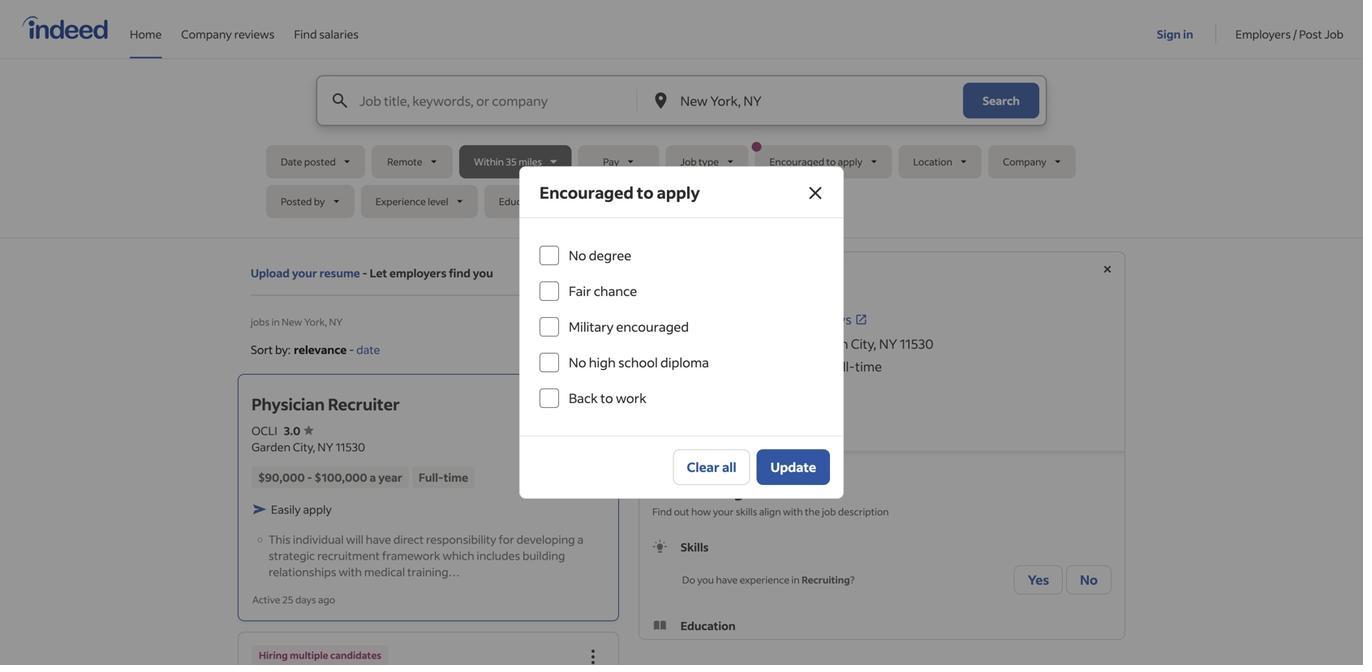 Task type: vqa. For each thing, say whether or not it's contained in the screenshot.
preferences
no



Task type: locate. For each thing, give the bounding box(es) containing it.
1 horizontal spatial find
[[653, 506, 672, 518]]

insights
[[707, 481, 769, 502]]

jobs
[[251, 316, 270, 328], [565, 344, 584, 357]]

new
[[282, 316, 302, 328]]

0 horizontal spatial have
[[366, 532, 391, 547]]

1 horizontal spatial you
[[698, 574, 714, 586]]

0 horizontal spatial $100,000
[[315, 470, 368, 485]]

1 vertical spatial ocli
[[252, 424, 277, 438]]

profile
[[653, 481, 704, 502]]

have right "will"
[[366, 532, 391, 547]]

reviews right company
[[234, 27, 275, 41]]

for
[[499, 532, 515, 547]]

in left recruiting
[[792, 574, 800, 586]]

2 horizontal spatial to
[[827, 155, 836, 168]]

a down 825 east gate boulevard, garden city, ny 11530
[[778, 358, 785, 375]]

jobs left help icon
[[565, 344, 584, 357]]

1 vertical spatial $90,000
[[258, 470, 305, 485]]

encouraged to apply up degree
[[540, 182, 700, 203]]

city, down 3.0 out of five stars rating image
[[293, 440, 315, 454]]

$90,000 - $100,000 a year down garden city, ny 11530
[[258, 470, 403, 485]]

relevance
[[294, 342, 347, 357]]

no degree
[[569, 247, 632, 264]]

clear all button
[[673, 450, 751, 485]]

align
[[760, 506, 781, 518]]

boulevard,
[[737, 336, 802, 352]]

no right no degree "option"
[[569, 247, 587, 264]]

1 horizontal spatial full-
[[828, 358, 856, 375]]

a right developing
[[578, 532, 584, 547]]

1 horizontal spatial full-time
[[828, 358, 883, 375]]

clear
[[687, 459, 720, 476]]

0 vertical spatial with
[[783, 506, 803, 518]]

job
[[822, 506, 836, 518]]

$100,000 down garden city, ny 11530
[[315, 470, 368, 485]]

profile insights find out how your skills align with the job description
[[653, 481, 889, 518]]

to
[[827, 155, 836, 168], [637, 182, 654, 203], [601, 390, 614, 407]]

reviews
[[234, 27, 275, 41], [806, 311, 852, 328]]

1 horizontal spatial ocli
[[653, 311, 682, 328]]

sign
[[1157, 27, 1181, 41]]

in
[[1184, 27, 1194, 41], [272, 316, 280, 328], [792, 574, 800, 586]]

in left the new
[[272, 316, 280, 328]]

your right how on the bottom of the page
[[713, 506, 734, 518]]

reviews right 71
[[806, 311, 852, 328]]

multiple
[[290, 649, 328, 662]]

0 horizontal spatial apply
[[303, 502, 332, 517]]

which
[[443, 549, 475, 563]]

1 vertical spatial encouraged
[[540, 182, 634, 203]]

1 vertical spatial encouraged to apply
[[540, 182, 700, 203]]

0 vertical spatial ny
[[329, 316, 343, 328]]

in for jobs
[[272, 316, 280, 328]]

825
[[653, 336, 675, 352]]

/
[[1294, 27, 1297, 41]]

0 vertical spatial apply
[[838, 155, 863, 168]]

back
[[569, 390, 598, 407]]

physician recruiter group
[[576, 382, 611, 418]]

in for sign
[[1184, 27, 1194, 41]]

upload
[[251, 266, 290, 280]]

1 vertical spatial to
[[637, 182, 654, 203]]

with
[[783, 506, 803, 518], [339, 565, 362, 579]]

with down recruitment
[[339, 565, 362, 579]]

encouraged inside popup button
[[770, 155, 825, 168]]

1 vertical spatial jobs
[[565, 344, 584, 357]]

education group
[[653, 618, 1112, 666]]

have
[[366, 532, 391, 547], [716, 574, 738, 586]]

0 horizontal spatial jobs
[[251, 316, 270, 328]]

?
[[851, 574, 855, 586]]

1 horizontal spatial $100,000
[[716, 358, 776, 375]]

0 horizontal spatial encouraged
[[540, 182, 634, 203]]

encouraged to apply
[[770, 155, 863, 168], [540, 182, 700, 203]]

clear all
[[687, 459, 737, 476]]

your
[[292, 266, 317, 280], [713, 506, 734, 518]]

1 horizontal spatial city,
[[851, 336, 877, 352]]

company reviews
[[181, 27, 275, 41]]

military
[[569, 319, 614, 335]]

0 vertical spatial encouraged to apply
[[770, 155, 863, 168]]

framework
[[382, 549, 441, 563]]

0 vertical spatial find
[[294, 27, 317, 41]]

1 horizontal spatial to
[[637, 182, 654, 203]]

1 vertical spatial with
[[339, 565, 362, 579]]

0 horizontal spatial full-
[[419, 470, 444, 485]]

11530
[[900, 336, 934, 352], [336, 440, 365, 454]]

active
[[252, 594, 280, 606]]

military encouraged
[[569, 319, 689, 335]]

how
[[692, 506, 711, 518]]

skills
[[681, 540, 709, 555]]

0 horizontal spatial $90,000 - $100,000 a year
[[258, 470, 403, 485]]

1 horizontal spatial jobs
[[565, 344, 584, 357]]

you right the find
[[473, 266, 493, 280]]

no button
[[1067, 566, 1112, 595]]

$90,000 up easily
[[258, 470, 305, 485]]

1 vertical spatial in
[[272, 316, 280, 328]]

0 vertical spatial no
[[569, 247, 587, 264]]

0 vertical spatial to
[[827, 155, 836, 168]]

1 vertical spatial reviews
[[806, 311, 852, 328]]

1 horizontal spatial apply
[[657, 182, 700, 203]]

apply inside dialog
[[657, 182, 700, 203]]

garden down 3.0
[[252, 440, 291, 454]]

0 horizontal spatial $90,000
[[258, 470, 305, 485]]

date link
[[357, 342, 380, 357]]

0 vertical spatial full-
[[828, 358, 856, 375]]

work
[[616, 390, 647, 407]]

1 vertical spatial year
[[378, 470, 403, 485]]

0 horizontal spatial you
[[473, 266, 493, 280]]

0 vertical spatial encouraged
[[770, 155, 825, 168]]

a inside the this individual will have direct responsibility for developing a strategic recruitment framework which includes building relationships with medical training…
[[578, 532, 584, 547]]

garden down 71 reviews link
[[804, 336, 849, 352]]

1 vertical spatial a
[[370, 470, 376, 485]]

reviews for 71 reviews
[[806, 311, 852, 328]]

yes button
[[1014, 566, 1064, 595]]

in right sign on the top of page
[[1184, 27, 1194, 41]]

1 horizontal spatial with
[[783, 506, 803, 518]]

1 vertical spatial garden
[[252, 440, 291, 454]]

encouraged to apply inside dialog
[[540, 182, 700, 203]]

your right upload
[[292, 266, 317, 280]]

time up responsibility
[[444, 470, 469, 485]]

will
[[346, 532, 364, 547]]

1 vertical spatial apply
[[657, 182, 700, 203]]

1 horizontal spatial 11530
[[900, 336, 934, 352]]

1 horizontal spatial your
[[713, 506, 734, 518]]

2 vertical spatial in
[[792, 574, 800, 586]]

1 horizontal spatial encouraged
[[770, 155, 825, 168]]

full- up direct
[[419, 470, 444, 485]]

1 horizontal spatial year
[[788, 358, 814, 375]]

city, down 71 reviews link
[[851, 336, 877, 352]]

hiring
[[259, 649, 288, 662]]

group
[[576, 640, 611, 666]]

0 horizontal spatial 11530
[[336, 440, 365, 454]]

0 horizontal spatial in
[[272, 316, 280, 328]]

help icon image
[[587, 340, 606, 360]]

$100,000 down boulevard,
[[716, 358, 776, 375]]

1 horizontal spatial a
[[578, 532, 584, 547]]

direct
[[394, 532, 424, 547]]

update
[[771, 459, 817, 476]]

encouraged up no degree
[[540, 182, 634, 203]]

apply
[[838, 155, 863, 168], [657, 182, 700, 203], [303, 502, 332, 517]]

experience
[[740, 574, 790, 586]]

$90,000 - $100,000 a year down gate
[[653, 358, 814, 375]]

ocli left 3.0
[[252, 424, 277, 438]]

0 vertical spatial garden
[[804, 336, 849, 352]]

0 vertical spatial $90,000 - $100,000 a year
[[653, 358, 814, 375]]

175,574 jobs
[[529, 344, 584, 357]]

Fair chance checkbox
[[540, 282, 559, 301]]

1 horizontal spatial $90,000
[[653, 358, 705, 375]]

2 horizontal spatial apply
[[838, 155, 863, 168]]

- down garden city, ny 11530
[[307, 470, 312, 485]]

ny
[[329, 316, 343, 328], [880, 336, 898, 352], [318, 440, 334, 454]]

responsibility
[[426, 532, 497, 547]]

2 vertical spatial a
[[578, 532, 584, 547]]

find left "out"
[[653, 506, 672, 518]]

0 vertical spatial a
[[778, 358, 785, 375]]

1 vertical spatial full-time
[[419, 470, 469, 485]]

ago
[[318, 594, 335, 606]]

0 vertical spatial year
[[788, 358, 814, 375]]

- left let
[[363, 266, 368, 280]]

with left the
[[783, 506, 803, 518]]

0 vertical spatial your
[[292, 266, 317, 280]]

0 horizontal spatial to
[[601, 390, 614, 407]]

have inside "skills" group
[[716, 574, 738, 586]]

upload your resume - let employers find you
[[251, 266, 493, 280]]

0 vertical spatial 11530
[[900, 336, 934, 352]]

year up direct
[[378, 470, 403, 485]]

ocli up 825
[[653, 311, 682, 328]]

1 vertical spatial time
[[444, 470, 469, 485]]

out
[[674, 506, 690, 518]]

1 vertical spatial have
[[716, 574, 738, 586]]

full-time up responsibility
[[419, 470, 469, 485]]

do you have experience in recruiting ?
[[683, 574, 855, 586]]

find
[[449, 266, 471, 280]]

you right the do at the bottom right of page
[[698, 574, 714, 586]]

1 vertical spatial $100,000
[[315, 470, 368, 485]]

hiring multiple candidates
[[259, 649, 382, 662]]

None search field
[[266, 75, 1098, 225]]

Military encouraged checkbox
[[540, 317, 559, 337]]

$90,000 down east
[[653, 358, 705, 375]]

resume
[[320, 266, 360, 280]]

in inside "skills" group
[[792, 574, 800, 586]]

encouraged up close icon at the right of page
[[770, 155, 825, 168]]

jobs up sort
[[251, 316, 270, 328]]

Back to work checkbox
[[540, 389, 559, 408]]

garden city, ny 11530
[[252, 440, 365, 454]]

0 horizontal spatial a
[[370, 470, 376, 485]]

salaries
[[319, 27, 359, 41]]

you
[[473, 266, 493, 280], [698, 574, 714, 586]]

physician recruiter button
[[252, 394, 400, 415]]

0 vertical spatial $100,000
[[716, 358, 776, 375]]

no for no degree
[[569, 247, 587, 264]]

71 reviews link
[[791, 311, 868, 328]]

1 vertical spatial you
[[698, 574, 714, 586]]

company reviews link
[[181, 0, 275, 55]]

1 horizontal spatial encouraged to apply
[[770, 155, 863, 168]]

encouraged to apply up close icon at the right of page
[[770, 155, 863, 168]]

full-time down 71 reviews link
[[828, 358, 883, 375]]

1 horizontal spatial in
[[792, 574, 800, 586]]

school
[[619, 354, 658, 371]]

0 vertical spatial have
[[366, 532, 391, 547]]

0 vertical spatial you
[[473, 266, 493, 280]]

no left help icon
[[569, 354, 587, 371]]

have left the experience
[[716, 574, 738, 586]]

1 horizontal spatial $90,000 - $100,000 a year
[[653, 358, 814, 375]]

1 vertical spatial no
[[569, 354, 587, 371]]

0 horizontal spatial with
[[339, 565, 362, 579]]

0 horizontal spatial reviews
[[234, 27, 275, 41]]

find left the salaries
[[294, 27, 317, 41]]

2 vertical spatial apply
[[303, 502, 332, 517]]

ocli
[[653, 311, 682, 328], [252, 424, 277, 438]]

no right yes
[[1081, 572, 1098, 589]]

2 horizontal spatial in
[[1184, 27, 1194, 41]]

0 vertical spatial in
[[1184, 27, 1194, 41]]

time down 71 reviews link
[[856, 358, 883, 375]]

2 vertical spatial no
[[1081, 572, 1098, 589]]

year down 825 east gate boulevard, garden city, ny 11530
[[788, 358, 814, 375]]

none search field containing search
[[266, 75, 1098, 225]]

No degree checkbox
[[540, 246, 559, 265]]

full- down 71 reviews link
[[828, 358, 856, 375]]

find
[[294, 27, 317, 41], [653, 506, 672, 518]]

a down recruiter at bottom
[[370, 470, 376, 485]]

0 vertical spatial reviews
[[234, 27, 275, 41]]

1 vertical spatial your
[[713, 506, 734, 518]]

skills group
[[653, 539, 1112, 598]]



Task type: describe. For each thing, give the bounding box(es) containing it.
- left date link
[[349, 342, 354, 357]]

sign in
[[1157, 27, 1194, 41]]

have inside the this individual will have direct responsibility for developing a strategic recruitment framework which includes building relationships with medical training…
[[366, 532, 391, 547]]

post
[[1300, 27, 1323, 41]]

0 horizontal spatial full-time
[[419, 470, 469, 485]]

with inside the this individual will have direct responsibility for developing a strategic recruitment framework which includes building relationships with medical training…
[[339, 565, 362, 579]]

job
[[1325, 27, 1344, 41]]

find inside profile insights find out how your skills align with the job description
[[653, 506, 672, 518]]

training…
[[407, 565, 460, 579]]

let
[[370, 266, 387, 280]]

0 vertical spatial full-time
[[828, 358, 883, 375]]

1 horizontal spatial time
[[856, 358, 883, 375]]

sort
[[251, 342, 273, 357]]

east
[[678, 336, 703, 352]]

you inside "skills" group
[[698, 574, 714, 586]]

this
[[269, 532, 291, 547]]

by:
[[275, 342, 291, 357]]

encouraged to apply button
[[752, 142, 893, 179]]

close image
[[806, 183, 826, 203]]

days
[[295, 594, 316, 606]]

- down gate
[[708, 358, 714, 375]]

0 horizontal spatial your
[[292, 266, 317, 280]]

0 horizontal spatial garden
[[252, 440, 291, 454]]

0 horizontal spatial city,
[[293, 440, 315, 454]]

diploma
[[661, 354, 709, 371]]

relationships
[[269, 565, 336, 579]]

fair chance
[[569, 283, 637, 300]]

71
[[791, 311, 803, 328]]

employers / post job link
[[1236, 0, 1344, 55]]

2 vertical spatial ny
[[318, 440, 334, 454]]

physician
[[252, 394, 325, 415]]

sign in link
[[1157, 1, 1196, 56]]

easily
[[271, 502, 301, 517]]

edit encouraged to apply filter selection dialog
[[520, 166, 844, 499]]

find salaries link
[[294, 0, 359, 55]]

175,574
[[529, 344, 563, 357]]

no high school diploma
[[569, 354, 709, 371]]

0 vertical spatial jobs
[[251, 316, 270, 328]]

1 vertical spatial ny
[[880, 336, 898, 352]]

71 reviews
[[791, 311, 852, 328]]

0 vertical spatial ocli
[[653, 311, 682, 328]]

description
[[838, 506, 889, 518]]

home
[[130, 27, 162, 41]]

search
[[983, 93, 1020, 108]]

gate
[[706, 336, 735, 352]]

0 vertical spatial $90,000
[[653, 358, 705, 375]]

developing
[[517, 532, 575, 547]]

close job details image
[[1098, 260, 1118, 279]]

No high school diploma checkbox
[[540, 353, 559, 373]]

0 horizontal spatial year
[[378, 470, 403, 485]]

do
[[683, 574, 696, 586]]

ocli link
[[653, 310, 698, 330]]

employers / post job
[[1236, 27, 1344, 41]]

company
[[181, 27, 232, 41]]

reviews for company reviews
[[234, 27, 275, 41]]

encouraged
[[616, 319, 689, 335]]

high
[[589, 354, 616, 371]]

employers
[[390, 266, 447, 280]]

skills
[[736, 506, 758, 518]]

home link
[[130, 0, 162, 55]]

york,
[[304, 316, 327, 328]]

1 vertical spatial 11530
[[336, 440, 365, 454]]

individual
[[293, 532, 344, 547]]

3.0 out of five stars rating image
[[284, 424, 314, 438]]

no inside button
[[1081, 572, 1098, 589]]

chance
[[594, 283, 637, 300]]

encouraged to apply inside popup button
[[770, 155, 863, 168]]

1 vertical spatial full-
[[419, 470, 444, 485]]

upload your resume link
[[251, 265, 360, 282]]

update button
[[757, 450, 830, 485]]

find salaries
[[294, 27, 359, 41]]

your inside profile insights find out how your skills align with the job description
[[713, 506, 734, 518]]

to inside encouraged to apply popup button
[[827, 155, 836, 168]]

building
[[523, 549, 565, 563]]

apply inside popup button
[[838, 155, 863, 168]]

recruitment
[[317, 549, 380, 563]]

0 horizontal spatial ocli
[[252, 424, 277, 438]]

25
[[282, 594, 294, 606]]

medical
[[364, 565, 405, 579]]

no for no high school diploma
[[569, 354, 587, 371]]

degree
[[589, 247, 632, 264]]

recruiter
[[328, 394, 400, 415]]

2 horizontal spatial a
[[778, 358, 785, 375]]

jobs in new york, ny
[[251, 316, 343, 328]]

back to work
[[569, 390, 647, 407]]

active 25 days ago
[[252, 594, 335, 606]]

1 horizontal spatial garden
[[804, 336, 849, 352]]

all
[[722, 459, 737, 476]]

date
[[357, 342, 380, 357]]

0 horizontal spatial time
[[444, 470, 469, 485]]

candidates
[[330, 649, 382, 662]]

fair
[[569, 283, 591, 300]]

employers
[[1236, 27, 1292, 41]]

encouraged inside dialog
[[540, 182, 634, 203]]

0 horizontal spatial find
[[294, 27, 317, 41]]

1 vertical spatial $90,000 - $100,000 a year
[[258, 470, 403, 485]]

sort by: relevance - date
[[251, 342, 380, 357]]

with inside profile insights find out how your skills align with the job description
[[783, 506, 803, 518]]

825 east gate boulevard, garden city, ny 11530
[[653, 336, 934, 352]]

2 vertical spatial to
[[601, 390, 614, 407]]

includes
[[477, 549, 521, 563]]

education
[[681, 619, 736, 634]]



